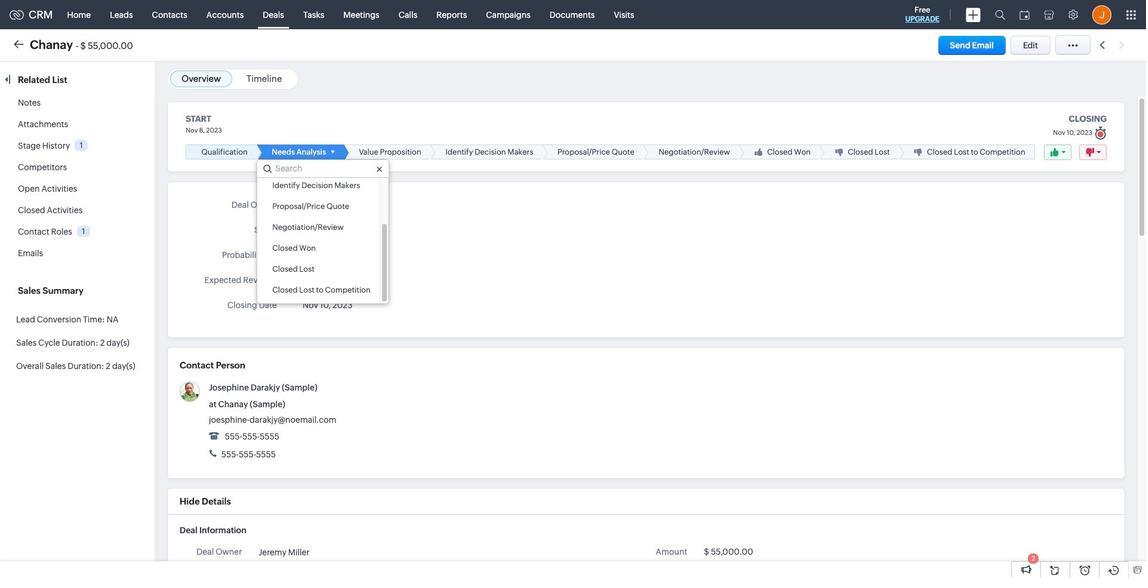 Task type: locate. For each thing, give the bounding box(es) containing it.
logo image
[[10, 10, 24, 19]]

create menu element
[[959, 0, 989, 29]]

create menu image
[[967, 7, 981, 22]]

calendar image
[[1020, 10, 1030, 19]]



Task type: describe. For each thing, give the bounding box(es) containing it.
Search text field
[[258, 160, 389, 177]]

previous record image
[[1100, 41, 1106, 49]]



Task type: vqa. For each thing, say whether or not it's contained in the screenshot.
"ADD A NOTE..." field
no



